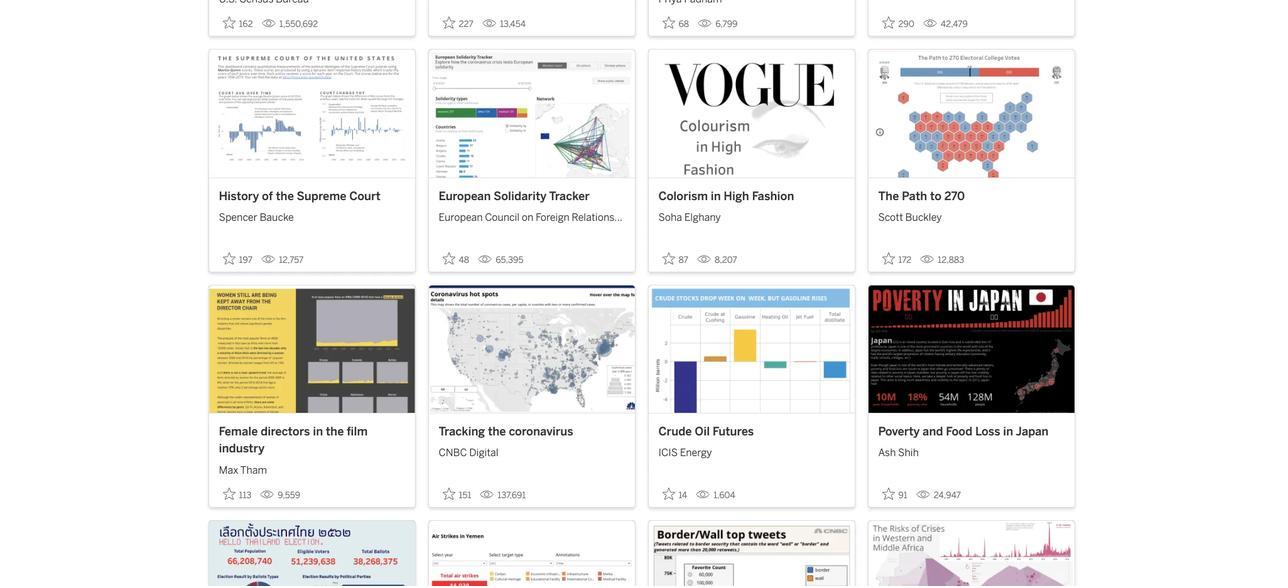 Task type: locate. For each thing, give the bounding box(es) containing it.
137,691
[[498, 491, 526, 501]]

max
[[219, 465, 238, 477]]

the right of
[[276, 190, 294, 203]]

2 horizontal spatial the
[[488, 425, 506, 439]]

futures
[[713, 425, 754, 439]]

spencer
[[219, 212, 258, 224]]

tham
[[240, 465, 267, 477]]

172
[[899, 255, 912, 266]]

Add Favorite button
[[219, 13, 257, 33], [439, 13, 478, 33], [439, 249, 473, 269], [879, 249, 916, 269], [219, 485, 255, 505], [439, 485, 475, 505], [659, 485, 691, 505], [879, 485, 912, 505]]

91
[[899, 491, 908, 501]]

european
[[439, 190, 491, 203], [439, 212, 483, 224]]

42,479 views element
[[919, 14, 973, 35]]

48
[[459, 255, 470, 266]]

the up digital
[[488, 425, 506, 439]]

crude oil futures link
[[659, 424, 845, 441]]

icis
[[659, 448, 678, 460]]

0 horizontal spatial the
[[276, 190, 294, 203]]

137,691 views element
[[475, 486, 531, 507]]

cnbc digital link
[[439, 441, 625, 462]]

soha
[[659, 212, 683, 224]]

scott buckley link
[[879, 206, 1065, 226]]

68
[[679, 19, 690, 30]]

in
[[711, 190, 721, 203], [313, 425, 323, 439], [1004, 425, 1014, 439]]

the
[[276, 190, 294, 203], [326, 425, 344, 439], [488, 425, 506, 439]]

add favorite button containing 113
[[219, 485, 255, 505]]

1 horizontal spatial in
[[711, 190, 721, 203]]

court
[[350, 190, 381, 203]]

add favorite button for european solidarity tracker
[[439, 249, 473, 269]]

energy
[[680, 448, 712, 460]]

high
[[724, 190, 750, 203]]

elghany
[[685, 212, 721, 224]]

in left high
[[711, 190, 721, 203]]

0 vertical spatial european
[[439, 190, 491, 203]]

spencer baucke
[[219, 212, 294, 224]]

soha elghany link
[[659, 206, 845, 226]]

directors
[[261, 425, 310, 439]]

crude
[[659, 425, 692, 439]]

workbook thumbnail image
[[209, 50, 415, 178], [429, 50, 635, 178], [649, 50, 855, 178], [869, 50, 1075, 178], [209, 286, 415, 413], [429, 286, 635, 413], [649, 286, 855, 413], [869, 286, 1075, 413], [209, 522, 415, 587], [429, 522, 635, 587], [649, 522, 855, 587], [869, 522, 1075, 587]]

shih
[[899, 448, 919, 460]]

tracking the coronavirus link
[[439, 424, 625, 441]]

in right the "loss" on the right of page
[[1004, 425, 1014, 439]]

the left film in the left bottom of the page
[[326, 425, 344, 439]]

of
[[262, 190, 273, 203]]

soha elghany
[[659, 212, 721, 224]]

on
[[522, 212, 534, 224]]

113
[[239, 491, 252, 501]]

add favorite button for crude oil futures
[[659, 485, 691, 505]]

1 vertical spatial european
[[439, 212, 483, 224]]

foreign
[[536, 212, 570, 224]]

the inside female directors in the film industry
[[326, 425, 344, 439]]

japan
[[1016, 425, 1049, 439]]

2 european from the top
[[439, 212, 483, 224]]

in right directors
[[313, 425, 323, 439]]

0 horizontal spatial in
[[313, 425, 323, 439]]

ash
[[879, 448, 896, 460]]

add favorite button down (ecfr)
[[439, 249, 473, 269]]

add favorite button for poverty and food loss in japan
[[879, 485, 912, 505]]

add favorite button for the path to 270
[[879, 249, 916, 269]]

european council on foreign relations (ecfr)
[[439, 212, 615, 239]]

42,479
[[941, 19, 968, 30]]

add favorite button down scott
[[879, 249, 916, 269]]

9,559
[[278, 491, 300, 501]]

151
[[459, 491, 472, 501]]

history
[[219, 190, 259, 203]]

add favorite button for tracking the coronavirus
[[439, 485, 475, 505]]

add favorite button down cnbc
[[439, 485, 475, 505]]

tracking the coronavirus
[[439, 425, 574, 439]]

the inside "link"
[[488, 425, 506, 439]]

cnbc digital
[[439, 448, 499, 460]]

european solidarity tracker link
[[439, 188, 625, 206]]

ash shih link
[[879, 441, 1065, 462]]

the path to 270 link
[[879, 188, 1065, 206]]

council
[[485, 212, 520, 224]]

add favorite button down 'ash shih'
[[879, 485, 912, 505]]

digital
[[470, 448, 499, 460]]

1,550,692 views element
[[257, 14, 323, 35]]

add favorite button left 1,550,692
[[219, 13, 257, 33]]

12,883 views element
[[916, 250, 970, 271]]

max tham link
[[219, 459, 405, 479]]

colorism
[[659, 190, 708, 203]]

add favorite button containing 151
[[439, 485, 475, 505]]

add favorite button down the icis
[[659, 485, 691, 505]]

history of the supreme court
[[219, 190, 381, 203]]

food
[[947, 425, 973, 439]]

add favorite button containing 172
[[879, 249, 916, 269]]

162
[[239, 19, 253, 30]]

add favorite button containing 48
[[439, 249, 473, 269]]

8,207 views element
[[693, 250, 743, 271]]

icis energy
[[659, 448, 712, 460]]

65,395 views element
[[473, 250, 529, 271]]

add favorite button containing 91
[[879, 485, 912, 505]]

european inside european council on foreign relations (ecfr)
[[439, 212, 483, 224]]

add favorite button down "max tham"
[[219, 485, 255, 505]]

add favorite button left 13,454
[[439, 13, 478, 33]]

1 european from the top
[[439, 190, 491, 203]]

female directors in the film industry link
[[219, 424, 405, 459]]

1 horizontal spatial the
[[326, 425, 344, 439]]

add favorite button containing 14
[[659, 485, 691, 505]]

supreme
[[297, 190, 347, 203]]

24,947
[[934, 491, 962, 501]]

13,454
[[500, 19, 526, 30]]

coronavirus
[[509, 425, 574, 439]]

9,559 views element
[[255, 486, 305, 507]]



Task type: describe. For each thing, give the bounding box(es) containing it.
Add Favorite button
[[219, 249, 256, 269]]

solidarity
[[494, 190, 547, 203]]

add favorite button containing 162
[[219, 13, 257, 33]]

path
[[902, 190, 928, 203]]

1,550,692
[[279, 19, 318, 30]]

add favorite button for female directors in the film industry
[[219, 485, 255, 505]]

loss
[[976, 425, 1001, 439]]

scott
[[879, 212, 904, 224]]

colorism in high fashion link
[[659, 188, 845, 206]]

poverty and food loss in japan link
[[879, 424, 1065, 441]]

european for european solidarity tracker
[[439, 190, 491, 203]]

relations
[[572, 212, 615, 224]]

colorism in high fashion
[[659, 190, 795, 203]]

european council on foreign relations (ecfr) link
[[439, 206, 625, 239]]

european solidarity tracker
[[439, 190, 590, 203]]

to
[[931, 190, 942, 203]]

14
[[679, 491, 688, 501]]

270
[[945, 190, 966, 203]]

227
[[459, 19, 474, 30]]

max tham
[[219, 465, 267, 477]]

12,883
[[938, 255, 965, 266]]

in inside 'link'
[[711, 190, 721, 203]]

icis energy link
[[659, 441, 845, 462]]

197
[[239, 255, 253, 266]]

87
[[679, 255, 689, 266]]

in inside female directors in the film industry
[[313, 425, 323, 439]]

1,604
[[714, 491, 736, 501]]

the
[[879, 190, 900, 203]]

european for european council on foreign relations (ecfr)
[[439, 212, 483, 224]]

cnbc
[[439, 448, 467, 460]]

24,947 views element
[[912, 486, 967, 507]]

buckley
[[906, 212, 942, 224]]

tracker
[[549, 190, 590, 203]]

2 horizontal spatial in
[[1004, 425, 1014, 439]]

ash shih
[[879, 448, 919, 460]]

baucke
[[260, 212, 294, 224]]

13,454 views element
[[478, 14, 531, 35]]

Add Favorite button
[[879, 13, 919, 33]]

spencer baucke link
[[219, 206, 405, 226]]

6,799 views element
[[693, 14, 743, 35]]

industry
[[219, 443, 265, 456]]

8,207
[[715, 255, 738, 266]]

add favorite button containing 227
[[439, 13, 478, 33]]

the path to 270
[[879, 190, 966, 203]]

1,604 views element
[[691, 486, 741, 507]]

female directors in the film industry
[[219, 425, 368, 456]]

Add Favorite button
[[659, 249, 693, 269]]

scott buckley
[[879, 212, 942, 224]]

tracking
[[439, 425, 485, 439]]

history of the supreme court link
[[219, 188, 405, 206]]

and
[[923, 425, 944, 439]]

film
[[347, 425, 368, 439]]

crude oil futures
[[659, 425, 754, 439]]

poverty and food loss in japan
[[879, 425, 1049, 439]]

12,757
[[279, 255, 304, 266]]

12,757 views element
[[256, 250, 309, 271]]

290
[[899, 19, 915, 30]]

female
[[219, 425, 258, 439]]

Add Favorite button
[[659, 13, 693, 33]]

(ecfr)
[[439, 227, 472, 239]]

fashion
[[753, 190, 795, 203]]

6,799
[[716, 19, 738, 30]]

65,395
[[496, 255, 524, 266]]

oil
[[695, 425, 710, 439]]

poverty
[[879, 425, 920, 439]]



Task type: vqa. For each thing, say whether or not it's contained in the screenshot.


